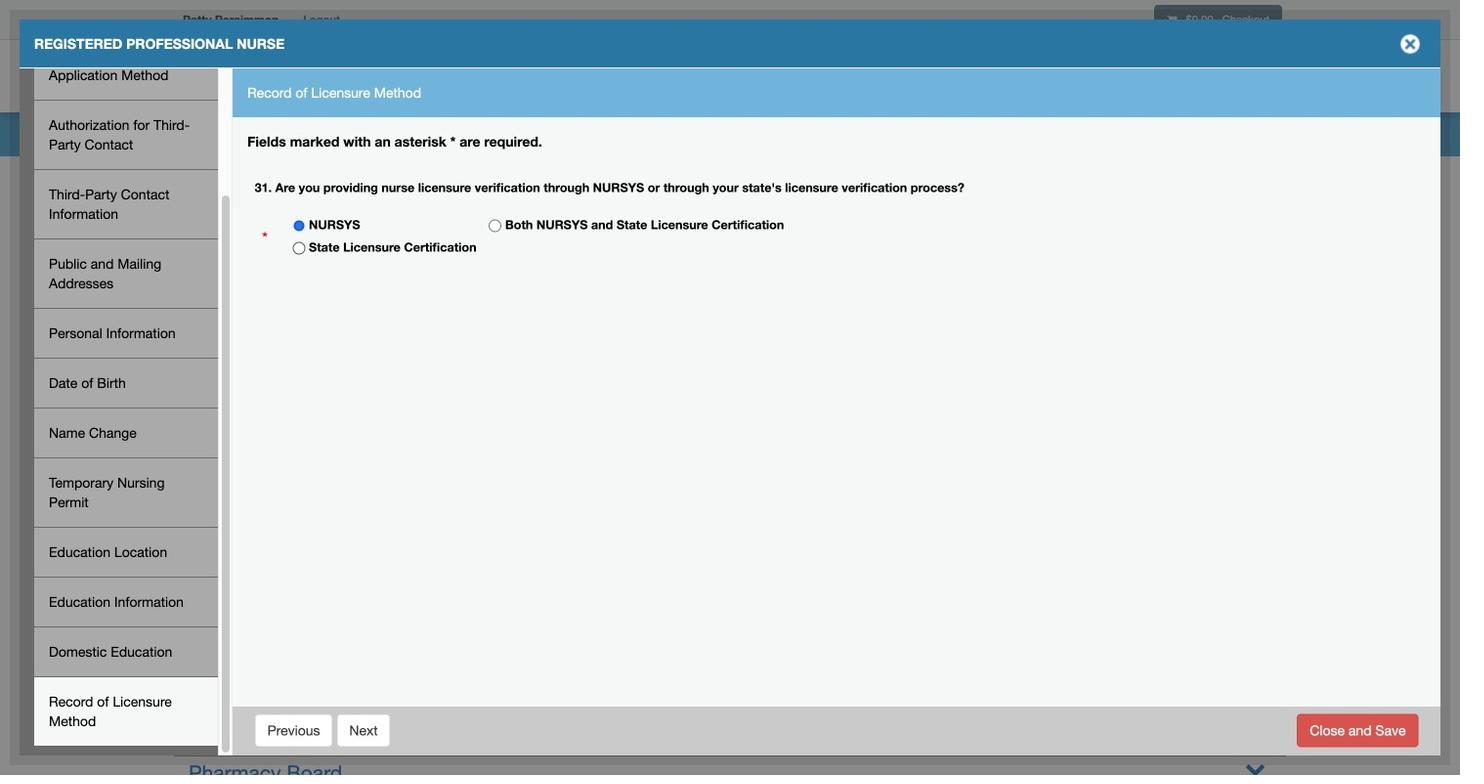 Task type: vqa. For each thing, say whether or not it's contained in the screenshot.
services to the right
no



Task type: describe. For each thing, give the bounding box(es) containing it.
shopping cart image
[[1167, 14, 1177, 25]]

close window image
[[1395, 28, 1426, 60]]



Task type: locate. For each thing, give the bounding box(es) containing it.
None radio
[[293, 219, 305, 232], [293, 242, 305, 255], [293, 219, 305, 232], [293, 242, 305, 255]]

1 chevron down image from the top
[[1245, 694, 1266, 715]]

0 vertical spatial chevron down image
[[1245, 694, 1266, 715]]

None radio
[[489, 219, 502, 232]]

chevron down image
[[1245, 694, 1266, 715], [1245, 758, 1266, 775]]

1 vertical spatial chevron down image
[[1245, 758, 1266, 775]]

None button
[[255, 714, 333, 747], [337, 714, 391, 747], [1297, 714, 1419, 747], [255, 714, 333, 747], [337, 714, 391, 747], [1297, 714, 1419, 747]]

illinois department of financial and professional regulation image
[[173, 44, 619, 107]]

2 chevron down image from the top
[[1245, 758, 1266, 775]]



